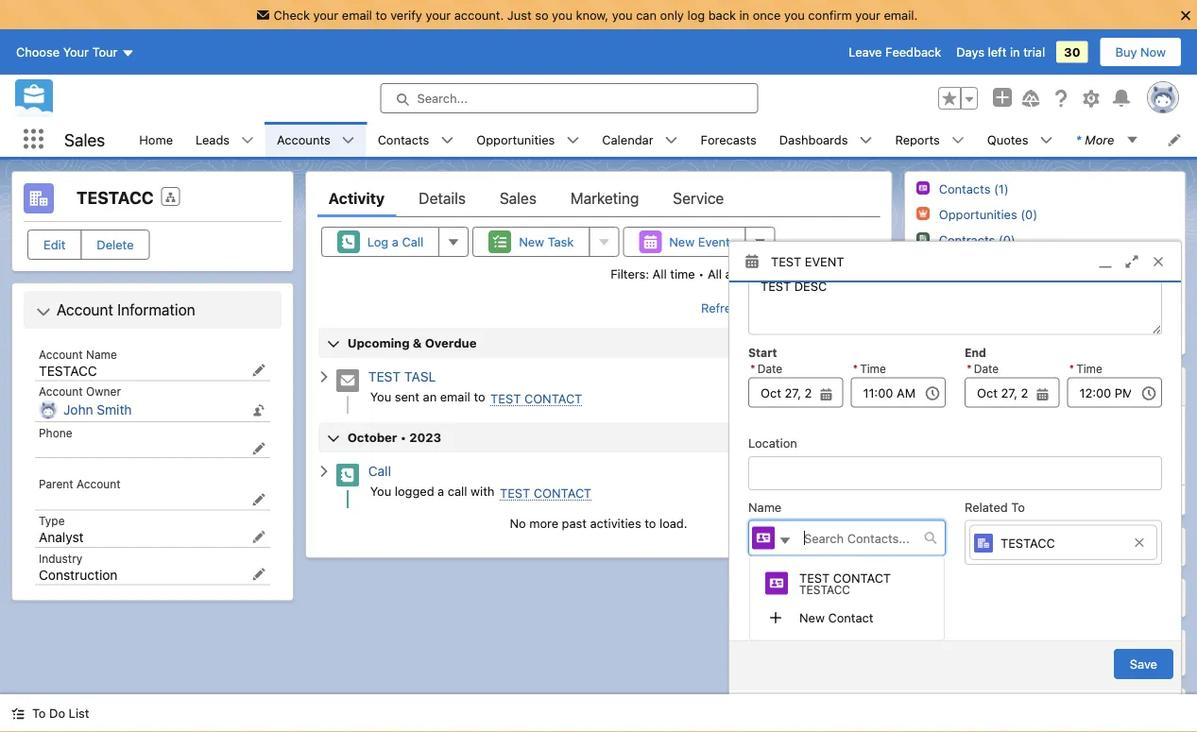 Task type: describe. For each thing, give the bounding box(es) containing it.
related
[[965, 500, 1008, 514]]

days left in trial
[[957, 45, 1046, 59]]

call
[[448, 484, 467, 498]]

* time for start
[[853, 362, 887, 375]]

logged
[[395, 484, 434, 498]]

home
[[139, 132, 173, 147]]

test for test contact testacc
[[800, 571, 830, 585]]

more
[[530, 516, 559, 530]]

new for new task
[[519, 235, 545, 249]]

contacts image
[[916, 375, 939, 398]]

Name text field
[[793, 521, 924, 555]]

contacts (1) link
[[939, 181, 1009, 197]]

upcoming & overdue
[[348, 336, 477, 350]]

choose
[[16, 45, 60, 59]]

Location text field
[[749, 456, 1163, 490]]

once
[[753, 8, 781, 22]]

forecasts
[[701, 132, 757, 147]]

email inside you sent an email to test contact
[[440, 389, 471, 404]]

text default image inside account information dropdown button
[[36, 305, 51, 320]]

industry
[[39, 552, 83, 565]]

to for you
[[474, 389, 485, 404]]

sales link
[[500, 180, 537, 217]]

october
[[348, 431, 397, 445]]

back
[[709, 8, 736, 22]]

with
[[471, 484, 495, 498]]

dashboards list item
[[768, 122, 884, 157]]

contacts image inside test event dialog
[[752, 527, 775, 549]]

opportunities list item
[[465, 122, 591, 157]]

0 vertical spatial sales
[[64, 129, 105, 150]]

* down 'start'
[[751, 362, 756, 375]]

service link
[[673, 180, 724, 217]]

account for account information
[[57, 301, 113, 319]]

all for filters:
[[653, 267, 667, 281]]

0 vertical spatial 30
[[1065, 45, 1081, 59]]

test contact link for call
[[500, 486, 592, 501]]

filters: all time • all activities • all types
[[611, 267, 839, 281]]

save button
[[1114, 649, 1174, 680]]

details link
[[419, 180, 466, 217]]

accounts list item
[[266, 122, 366, 157]]

• right refresh button
[[750, 301, 755, 315]]

email.
[[884, 8, 918, 22]]

date for end
[[974, 362, 999, 375]]

dashboards
[[780, 132, 848, 147]]

text default image up contact icon
[[779, 534, 792, 547]]

partners image
[[916, 284, 929, 297]]

• right time
[[699, 267, 705, 281]]

call inside "button"
[[402, 235, 424, 249]]

smith
[[97, 402, 132, 418]]

notes
[[950, 645, 989, 661]]

event
[[698, 235, 730, 249]]

no more past activities to load. status
[[317, 516, 880, 530]]

contact inside test contact testacc
[[834, 571, 891, 585]]

analyst
[[39, 530, 84, 545]]

buy now
[[1116, 45, 1166, 59]]

do
[[49, 707, 65, 721]]

calendar
[[602, 132, 654, 147]]

text default image for reports
[[952, 134, 965, 147]]

text default image for opportunities
[[566, 134, 580, 147]]

text default image left email 'image'
[[317, 371, 331, 384]]

* date for start
[[751, 362, 783, 375]]

opportunities for opportunities
[[477, 132, 555, 147]]

all left types
[[789, 267, 804, 281]]

0 horizontal spatial name
[[86, 348, 117, 361]]

contacts for contacts (1)
[[950, 379, 1009, 394]]

leave
[[849, 45, 882, 59]]

3 you from the left
[[785, 8, 805, 22]]

text default image right the "more"
[[1126, 133, 1139, 147]]

3 your from the left
[[856, 8, 881, 22]]

text default image for leads
[[241, 134, 254, 147]]

1 vertical spatial sales
[[500, 190, 537, 207]]

show
[[1008, 333, 1039, 347]]

test contact testacc
[[800, 571, 891, 596]]

leave feedback link
[[849, 45, 942, 59]]

check
[[274, 8, 310, 22]]

edit industry image
[[252, 568, 265, 581]]

a inside you logged a call with test contact
[[438, 484, 445, 498]]

contact for test tasl
[[525, 391, 582, 406]]

log a call
[[367, 235, 424, 249]]

contracts (0) link
[[939, 233, 1015, 248]]

buy now button
[[1100, 37, 1183, 67]]

type
[[39, 515, 65, 528]]

accounts
[[277, 132, 331, 147]]

information
[[117, 301, 195, 319]]

marketing link
[[571, 180, 639, 217]]

account information button
[[27, 295, 278, 325]]

types
[[807, 267, 839, 281]]

delete
[[97, 238, 134, 252]]

load.
[[660, 516, 688, 530]]

&
[[413, 336, 422, 350]]

to for no
[[645, 516, 656, 530]]

text default image for quotes
[[1040, 134, 1054, 147]]

account information
[[57, 301, 195, 319]]

quotes
[[988, 132, 1029, 147]]

text default image up 'save'
[[1158, 642, 1171, 655]]

check your email to verify your account. just so you know, you can only log back in once you confirm your email.
[[274, 8, 918, 22]]

dashboards link
[[768, 122, 860, 157]]

contact image
[[766, 572, 788, 595]]

tasl
[[405, 369, 436, 385]]

a inside "button"
[[392, 235, 399, 249]]

opportunities link
[[465, 122, 566, 157]]

testacc down "account name"
[[39, 363, 97, 379]]

text default image inside accounts list item
[[342, 134, 355, 147]]

* down (10)
[[1070, 362, 1075, 375]]

list box inside test event dialog
[[750, 556, 945, 641]]

you logged a call with test contact
[[370, 484, 592, 500]]

test contact link for test tasl
[[491, 391, 582, 406]]

now
[[1141, 45, 1166, 59]]

1 your from the left
[[313, 8, 339, 22]]

account for account owner
[[39, 385, 83, 398]]

list
[[69, 707, 89, 721]]

reports
[[896, 132, 940, 147]]

account.
[[454, 8, 504, 22]]

edit account name image
[[252, 364, 265, 377]]

to do list
[[32, 707, 89, 721]]

1 you from the left
[[552, 8, 573, 22]]

name inside test event dialog
[[749, 500, 782, 514]]

new contact
[[800, 610, 874, 625]]

to inside to do list button
[[32, 707, 46, 721]]

edit
[[43, 238, 66, 252]]

only
[[660, 8, 684, 22]]

construction
[[39, 567, 118, 583]]

no
[[510, 516, 526, 530]]

text default image left logged call icon
[[317, 465, 331, 478]]

2 you from the left
[[612, 8, 633, 22]]

0 horizontal spatial 30
[[834, 374, 848, 388]]

your
[[63, 45, 89, 59]]

2023
[[410, 431, 442, 445]]

delete button
[[81, 230, 150, 260]]

new task
[[519, 235, 574, 249]]

task
[[548, 235, 574, 249]]

overdue
[[425, 336, 477, 350]]

more
[[1086, 132, 1115, 147]]

new contact option
[[751, 602, 944, 633]]

days
[[957, 45, 985, 59]]

test tasl
[[368, 369, 436, 385]]

text default image inside calendar list item
[[665, 134, 678, 147]]



Task type: vqa. For each thing, say whether or not it's contained in the screenshot.
Edit button in the left top of the page
yes



Task type: locate. For each thing, give the bounding box(es) containing it.
text default image inside to do list button
[[11, 708, 25, 721]]

testacc inside test contact testacc
[[800, 583, 851, 596]]

text default image up "account name"
[[36, 305, 51, 320]]

opportunities image
[[916, 207, 929, 220]]

to
[[1012, 500, 1025, 514], [32, 707, 46, 721]]

1 horizontal spatial you
[[612, 8, 633, 22]]

past
[[562, 516, 587, 530]]

text default image
[[1126, 133, 1139, 147], [241, 134, 254, 147], [441, 134, 454, 147], [566, 134, 580, 147], [952, 134, 965, 147], [1040, 134, 1054, 147], [11, 708, 25, 721]]

test
[[771, 254, 802, 268], [368, 369, 401, 385], [491, 391, 521, 406], [500, 486, 531, 500], [800, 571, 830, 585]]

save
[[1130, 658, 1158, 672]]

activity link
[[329, 180, 385, 217]]

contacts inside list item
[[378, 132, 429, 147]]

None text field
[[749, 267, 1163, 335], [749, 377, 844, 407], [749, 267, 1163, 335], [749, 377, 844, 407]]

sales left home
[[64, 129, 105, 150]]

edit phone image
[[252, 442, 265, 456]]

test contact link up october  •  2023 dropdown button
[[491, 391, 582, 406]]

list
[[128, 122, 1198, 157]]

leave feedback
[[849, 45, 942, 59]]

1 time from the left
[[860, 362, 887, 375]]

date for start
[[758, 362, 783, 375]]

view all link
[[905, 485, 1185, 515]]

you inside you sent an email to test contact
[[370, 389, 392, 404]]

a
[[392, 235, 399, 249], [438, 484, 445, 498]]

related to
[[965, 500, 1025, 514]]

text default image right calendar
[[665, 134, 678, 147]]

text default image inside opportunities list item
[[566, 134, 580, 147]]

• inside dropdown button
[[401, 431, 406, 445]]

1 horizontal spatial in
[[1010, 45, 1021, 59]]

you
[[552, 8, 573, 22], [612, 8, 633, 22], [785, 8, 805, 22]]

to left do
[[32, 707, 46, 721]]

1 horizontal spatial email
[[440, 389, 471, 404]]

contacts image
[[916, 182, 929, 195], [752, 527, 775, 549]]

2 your from the left
[[426, 8, 451, 22]]

1 vertical spatial test contact link
[[500, 486, 592, 501]]

* time for end
[[1070, 362, 1103, 375]]

buy
[[1116, 45, 1138, 59]]

* time right oct 30
[[853, 362, 887, 375]]

1 horizontal spatial to
[[1012, 500, 1025, 514]]

opportunities inside 'link'
[[477, 132, 555, 147]]

list box
[[750, 556, 945, 641]]

0 horizontal spatial to
[[376, 8, 387, 22]]

new for new contact
[[800, 610, 825, 625]]

0 vertical spatial a
[[392, 235, 399, 249]]

quotes list item
[[976, 122, 1065, 157]]

new task button
[[473, 227, 590, 257]]

test inside you sent an email to test contact
[[491, 391, 521, 406]]

you right the once
[[785, 8, 805, 22]]

to inside you sent an email to test contact
[[474, 389, 485, 404]]

1 vertical spatial email
[[440, 389, 471, 404]]

0 horizontal spatial you
[[552, 8, 573, 22]]

search... button
[[380, 83, 759, 114]]

* down end
[[967, 362, 972, 375]]

details
[[419, 190, 466, 207]]

you
[[370, 389, 392, 404], [370, 484, 392, 498]]

in
[[740, 8, 750, 22], [1010, 45, 1021, 59]]

* date
[[751, 362, 783, 375], [967, 362, 999, 375]]

2 time from the left
[[1077, 362, 1103, 375]]

1 horizontal spatial opportunities
[[950, 540, 1041, 555]]

0 vertical spatial test contact link
[[491, 391, 582, 406]]

1 vertical spatial contacts
[[950, 379, 1009, 394]]

parent account
[[39, 477, 121, 491]]

text default image inside reports list item
[[952, 134, 965, 147]]

leads list item
[[184, 122, 266, 157]]

filters:
[[611, 267, 649, 281]]

1 * date from the left
[[751, 362, 783, 375]]

confirm
[[809, 8, 852, 22]]

1 vertical spatial opportunities
[[950, 540, 1041, 555]]

0 vertical spatial activities
[[726, 267, 777, 281]]

0 vertical spatial to
[[376, 8, 387, 22]]

all down event
[[708, 267, 722, 281]]

so
[[535, 8, 549, 22]]

you inside you logged a call with test contact
[[370, 484, 392, 498]]

0 vertical spatial to
[[1012, 500, 1025, 514]]

no more past activities to load.
[[510, 516, 688, 530]]

email right an
[[440, 389, 471, 404]]

show all (10)
[[1008, 333, 1083, 347]]

edit button
[[27, 230, 82, 260]]

opportunities down the related to
[[950, 540, 1041, 555]]

account up account owner at bottom
[[39, 348, 83, 361]]

reports link
[[884, 122, 952, 157]]

to right 'related'
[[1012, 500, 1025, 514]]

contacts for contacts
[[378, 132, 429, 147]]

text default image
[[342, 134, 355, 147], [665, 134, 678, 147], [860, 134, 873, 147], [36, 305, 51, 320], [317, 371, 331, 384], [317, 465, 331, 478], [924, 531, 938, 545], [779, 534, 792, 547], [1158, 642, 1171, 655]]

sales up "new task" button
[[500, 190, 537, 207]]

name down location
[[749, 500, 782, 514]]

upcoming
[[348, 336, 410, 350]]

phone
[[39, 426, 72, 440]]

text default image left reports link
[[860, 134, 873, 147]]

you right so
[[552, 8, 573, 22]]

account for account name
[[39, 348, 83, 361]]

start
[[749, 346, 777, 359]]

opportunities (0) link
[[939, 207, 1038, 222]]

john smith link
[[63, 402, 132, 419]]

test left types
[[771, 254, 802, 268]]

group
[[939, 87, 978, 110], [749, 361, 844, 407], [965, 361, 1060, 407]]

logged call image
[[336, 464, 359, 487]]

2 horizontal spatial to
[[645, 516, 656, 530]]

edit parent account image
[[252, 493, 265, 507]]

contact inside you sent an email to test contact
[[525, 391, 582, 406]]

time for end
[[1077, 362, 1103, 375]]

contacts link
[[366, 122, 441, 157]]

all left (10)
[[1042, 333, 1057, 347]]

call link
[[368, 464, 391, 480]]

new up time
[[670, 235, 695, 249]]

2 vertical spatial to
[[645, 516, 656, 530]]

email image
[[336, 370, 359, 392]]

1 vertical spatial activities
[[590, 516, 642, 530]]

group down 'start'
[[749, 361, 844, 407]]

a right log
[[392, 235, 399, 249]]

0 horizontal spatial a
[[392, 235, 399, 249]]

home link
[[128, 122, 184, 157]]

contact up past
[[534, 486, 592, 500]]

1 horizontal spatial call
[[402, 235, 424, 249]]

to left load.
[[645, 516, 656, 530]]

forecasts link
[[690, 122, 768, 157]]

choose your tour
[[16, 45, 118, 59]]

all right view
[[1053, 493, 1068, 508]]

show all (10) link
[[1008, 333, 1083, 347]]

to left verify
[[376, 8, 387, 22]]

text default image right the accounts
[[342, 134, 355, 147]]

1 vertical spatial call
[[368, 464, 391, 480]]

group down days
[[939, 87, 978, 110]]

1 horizontal spatial sales
[[500, 190, 537, 207]]

0 horizontal spatial * time
[[853, 362, 887, 375]]

tour
[[92, 45, 118, 59]]

list containing home
[[128, 122, 1198, 157]]

2 horizontal spatial new
[[800, 610, 825, 625]]

test event dialog
[[729, 180, 1183, 695]]

you sent an email to test contact
[[370, 389, 582, 406]]

2 horizontal spatial your
[[856, 8, 881, 22]]

test contact link up more
[[500, 486, 592, 501]]

1 vertical spatial contact
[[534, 486, 592, 500]]

contracts image
[[916, 233, 929, 246]]

tab list
[[317, 180, 880, 217]]

view
[[1023, 493, 1050, 508]]

activities right past
[[590, 516, 642, 530]]

1 vertical spatial in
[[1010, 45, 1021, 59]]

new event
[[670, 235, 730, 249]]

testacc up new contact
[[800, 583, 851, 596]]

log
[[367, 235, 389, 249]]

your left email.
[[856, 8, 881, 22]]

an
[[423, 389, 437, 404]]

opportunities up sales link
[[477, 132, 555, 147]]

text default image left do
[[11, 708, 25, 721]]

test event
[[771, 254, 845, 268]]

text default image inside the dashboards list item
[[860, 134, 873, 147]]

* right oct 30
[[853, 362, 858, 375]]

1 horizontal spatial activities
[[726, 267, 777, 281]]

0 vertical spatial name
[[86, 348, 117, 361]]

account up john
[[39, 385, 83, 398]]

contact up october  •  2023 dropdown button
[[525, 391, 582, 406]]

contact for call
[[534, 486, 592, 500]]

account inside dropdown button
[[57, 301, 113, 319]]

time down (10)
[[1077, 362, 1103, 375]]

opportunities for opportunities (0)
[[950, 540, 1041, 555]]

1 vertical spatial 30
[[834, 374, 848, 388]]

2 horizontal spatial you
[[785, 8, 805, 22]]

1 horizontal spatial time
[[1077, 362, 1103, 375]]

0 horizontal spatial your
[[313, 8, 339, 22]]

text default image down location text field
[[924, 531, 938, 545]]

1 vertical spatial contacts image
[[752, 527, 775, 549]]

1 vertical spatial you
[[370, 484, 392, 498]]

new left the contact
[[800, 610, 825, 625]]

test contact link
[[491, 391, 582, 406], [500, 486, 592, 501]]

contacts image up contact icon
[[752, 527, 775, 549]]

text default image inside quotes list item
[[1040, 134, 1054, 147]]

just
[[507, 8, 532, 22]]

1 vertical spatial to
[[32, 707, 46, 721]]

in right back
[[740, 8, 750, 22]]

partners (0)
[[939, 284, 1007, 298]]

0 horizontal spatial in
[[740, 8, 750, 22]]

0 vertical spatial call
[[402, 235, 424, 249]]

call right logged call icon
[[368, 464, 391, 480]]

upcoming & overdue button
[[318, 328, 879, 358]]

sales
[[64, 129, 105, 150], [500, 190, 537, 207]]

1 date from the left
[[758, 362, 783, 375]]

account right "parent"
[[77, 477, 121, 491]]

test inside test contact testacc
[[800, 571, 830, 585]]

0 horizontal spatial time
[[860, 362, 887, 375]]

1 horizontal spatial contacts image
[[916, 182, 929, 195]]

new for new event
[[670, 235, 695, 249]]

1 horizontal spatial your
[[426, 8, 451, 22]]

new inside "option"
[[800, 610, 825, 625]]

account up "account name"
[[57, 301, 113, 319]]

contacts image up opportunities image
[[916, 182, 929, 195]]

0 horizontal spatial contacts
[[378, 132, 429, 147]]

time
[[860, 362, 887, 375], [1077, 362, 1103, 375]]

service
[[673, 190, 724, 207]]

testacc down view
[[1001, 536, 1056, 550]]

to right an
[[474, 389, 485, 404]]

0 horizontal spatial sales
[[64, 129, 105, 150]]

group for end
[[965, 361, 1060, 407]]

edit type image
[[252, 531, 265, 544]]

test right an
[[491, 391, 521, 406]]

2 you from the top
[[370, 484, 392, 498]]

group down the show
[[965, 361, 1060, 407]]

text default image for contacts
[[441, 134, 454, 147]]

1 * time from the left
[[853, 362, 887, 375]]

test inside you logged a call with test contact
[[500, 486, 531, 500]]

date up the contacts (1)
[[974, 362, 999, 375]]

text default image inside contacts list item
[[441, 134, 454, 147]]

tab list containing activity
[[317, 180, 880, 217]]

all left time
[[653, 267, 667, 281]]

1 horizontal spatial contacts
[[950, 379, 1009, 394]]

calendar list item
[[591, 122, 690, 157]]

1 horizontal spatial date
[[974, 362, 999, 375]]

0 horizontal spatial contacts image
[[752, 527, 775, 549]]

1 horizontal spatial * date
[[967, 362, 999, 375]]

test for test tasl
[[368, 369, 401, 385]]

1 you from the top
[[370, 389, 392, 404]]

date down 'start'
[[758, 362, 783, 375]]

text default image inside leads list item
[[241, 134, 254, 147]]

0 horizontal spatial * date
[[751, 362, 783, 375]]

activity
[[329, 190, 385, 207]]

* date down 'start'
[[751, 362, 783, 375]]

name up owner
[[86, 348, 117, 361]]

0 vertical spatial contacts image
[[916, 182, 929, 195]]

opportunities (0)
[[950, 540, 1064, 555]]

all for view
[[1053, 493, 1068, 508]]

email:
[[916, 448, 950, 462]]

0 horizontal spatial to
[[32, 707, 46, 721]]

to inside test event dialog
[[1012, 500, 1025, 514]]

test up sent
[[368, 369, 401, 385]]

leads link
[[184, 122, 241, 157]]

30 right trial
[[1065, 45, 1081, 59]]

2 * time from the left
[[1070, 362, 1103, 375]]

your right verify
[[426, 8, 451, 22]]

text default image right leads
[[241, 134, 254, 147]]

you left can
[[612, 8, 633, 22]]

contact down "name" 'text box'
[[834, 571, 891, 585]]

contact inside you logged a call with test contact
[[534, 486, 592, 500]]

group for start
[[749, 361, 844, 407]]

end
[[965, 346, 987, 359]]

30
[[1065, 45, 1081, 59], [834, 374, 848, 388]]

1 horizontal spatial to
[[474, 389, 485, 404]]

text default image right quotes
[[1040, 134, 1054, 147]]

0 vertical spatial contacts
[[378, 132, 429, 147]]

test up "no"
[[500, 486, 531, 500]]

0 horizontal spatial opportunities
[[477, 132, 555, 147]]

0 horizontal spatial new
[[519, 235, 545, 249]]

left
[[988, 45, 1007, 59]]

1 vertical spatial name
[[749, 500, 782, 514]]

test for test event
[[771, 254, 802, 268]]

location
[[749, 436, 798, 450]]

0 vertical spatial contact
[[525, 391, 582, 406]]

you left sent
[[370, 389, 392, 404]]

2 * date from the left
[[967, 362, 999, 375]]

None text field
[[851, 377, 946, 407], [965, 377, 1060, 407], [1068, 377, 1163, 407], [851, 377, 946, 407], [965, 377, 1060, 407], [1068, 377, 1163, 407]]

* date down end
[[967, 362, 999, 375]]

* date for end
[[967, 362, 999, 375]]

in right "left" on the top right
[[1010, 45, 1021, 59]]

verify
[[391, 8, 422, 22]]

you for test tasl
[[370, 389, 392, 404]]

0 vertical spatial email
[[342, 8, 372, 22]]

accounts link
[[266, 122, 342, 157]]

to
[[376, 8, 387, 22], [474, 389, 485, 404], [645, 516, 656, 530]]

0 horizontal spatial call
[[368, 464, 391, 480]]

you down call link
[[370, 484, 392, 498]]

text default image right reports
[[952, 134, 965, 147]]

new left task
[[519, 235, 545, 249]]

email left verify
[[342, 8, 372, 22]]

30 right oct
[[834, 374, 848, 388]]

time for start
[[860, 362, 887, 375]]

1 horizontal spatial name
[[749, 500, 782, 514]]

• left types
[[780, 267, 786, 281]]

feedback
[[886, 45, 942, 59]]

oct
[[811, 374, 831, 388]]

2 vertical spatial contact
[[834, 571, 891, 585]]

1 vertical spatial a
[[438, 484, 445, 498]]

0 horizontal spatial date
[[758, 362, 783, 375]]

* left the "more"
[[1076, 132, 1082, 147]]

text default image down search...
[[441, 134, 454, 147]]

owner
[[86, 385, 121, 398]]

a left the "call"
[[438, 484, 445, 498]]

contacts (1)
[[939, 181, 1009, 196]]

activities up refresh •
[[726, 267, 777, 281]]

test tasl link
[[368, 369, 436, 385]]

1 horizontal spatial new
[[670, 235, 695, 249]]

• left '2023'
[[401, 431, 406, 445]]

partners (0) link
[[939, 284, 1007, 299]]

account image
[[24, 183, 54, 214]]

opportunities image
[[916, 536, 939, 559]]

0 horizontal spatial activities
[[590, 516, 642, 530]]

call right log
[[402, 235, 424, 249]]

* time down (10)
[[1070, 362, 1103, 375]]

0 vertical spatial you
[[370, 389, 392, 404]]

contacts list item
[[366, 122, 465, 157]]

test right contact icon
[[800, 571, 830, 585]]

all for show
[[1042, 333, 1057, 347]]

0 horizontal spatial email
[[342, 8, 372, 22]]

contacts down search...
[[378, 132, 429, 147]]

text default image down search... button
[[566, 134, 580, 147]]

testacc up delete
[[77, 188, 154, 208]]

account
[[57, 301, 113, 319], [39, 348, 83, 361], [39, 385, 83, 398], [77, 477, 121, 491]]

1 vertical spatial to
[[474, 389, 485, 404]]

john smith
[[63, 402, 132, 418]]

list box containing test contact
[[750, 556, 945, 641]]

1 horizontal spatial * time
[[1070, 362, 1103, 375]]

2 date from the left
[[974, 362, 999, 375]]

1 horizontal spatial a
[[438, 484, 445, 498]]

contacts down end
[[950, 379, 1009, 394]]

time right oct 30
[[860, 362, 887, 375]]

you for call
[[370, 484, 392, 498]]

refresh
[[701, 301, 745, 315]]

reports list item
[[884, 122, 976, 157]]

parent
[[39, 477, 73, 491]]

your right check
[[313, 8, 339, 22]]

october  •  2023 button
[[318, 423, 879, 453]]

all
[[653, 267, 667, 281], [708, 267, 722, 281], [789, 267, 804, 281], [1042, 333, 1057, 347], [1053, 493, 1068, 508]]

0 vertical spatial in
[[740, 8, 750, 22]]

0 vertical spatial opportunities
[[477, 132, 555, 147]]

1 horizontal spatial 30
[[1065, 45, 1081, 59]]



